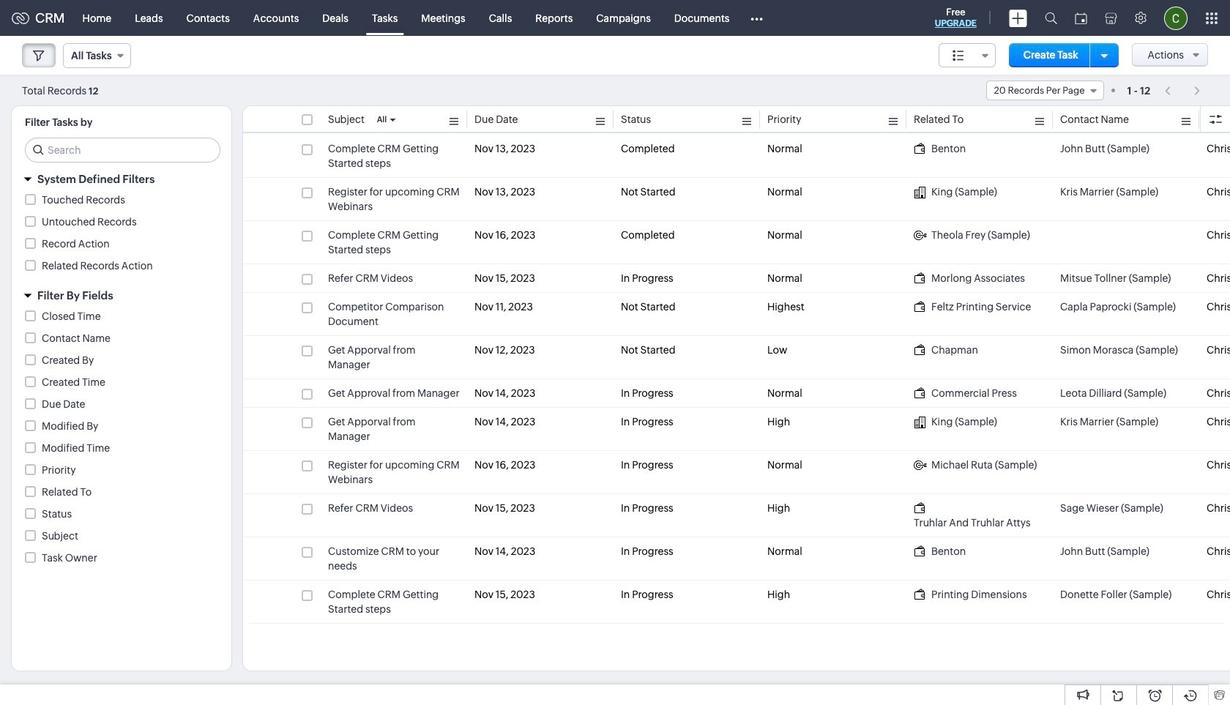 Task type: vqa. For each thing, say whether or not it's contained in the screenshot.
CONTACTS associated with Approve Contacts
no



Task type: describe. For each thing, give the bounding box(es) containing it.
search element
[[1036, 0, 1066, 36]]

search image
[[1045, 12, 1057, 24]]

none field size
[[939, 43, 996, 67]]

profile image
[[1164, 6, 1188, 30]]



Task type: locate. For each thing, give the bounding box(es) containing it.
Other Modules field
[[741, 6, 773, 30]]

navigation
[[1158, 80, 1208, 101]]

profile element
[[1156, 0, 1197, 36]]

size image
[[953, 49, 964, 62]]

calendar image
[[1075, 12, 1087, 24]]

create menu image
[[1009, 9, 1027, 27]]

None field
[[63, 43, 131, 68], [939, 43, 996, 67], [986, 81, 1104, 100], [63, 43, 131, 68], [986, 81, 1104, 100]]

row group
[[243, 135, 1230, 624]]

logo image
[[12, 12, 29, 24]]

Search text field
[[26, 138, 220, 162]]

create menu element
[[1000, 0, 1036, 36]]



